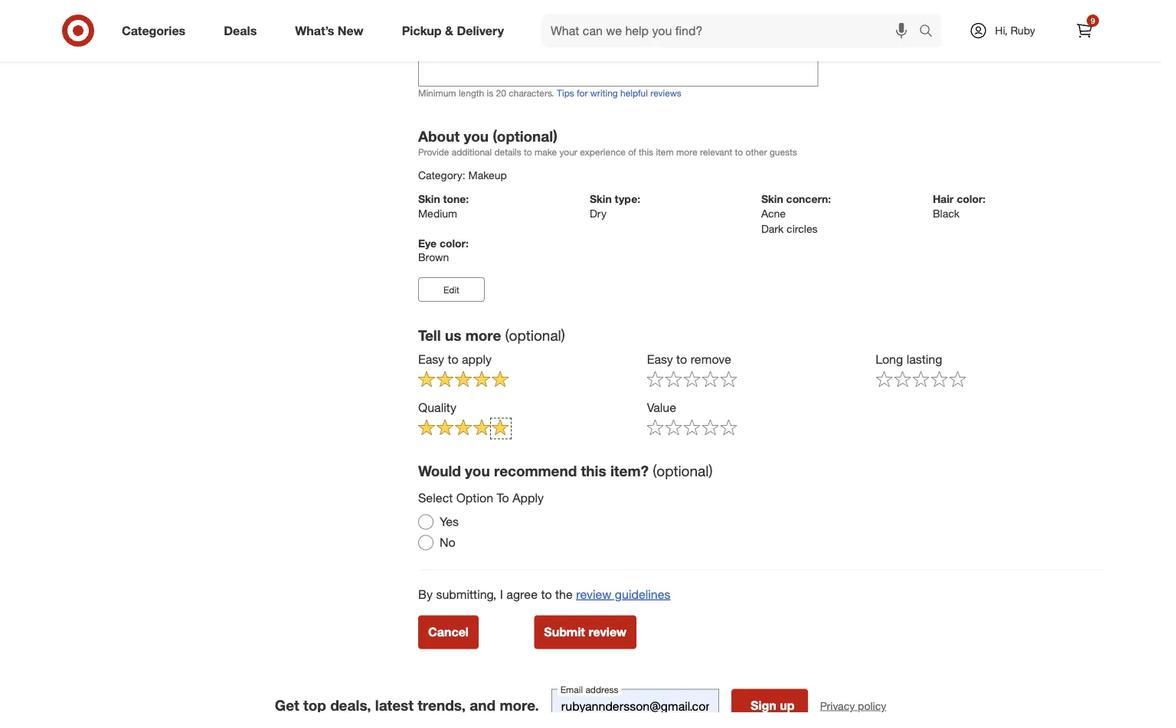 Task type: describe. For each thing, give the bounding box(es) containing it.
tell us more (optional)
[[418, 326, 565, 344]]

about you (optional) provide additional details to make your experience of this item more relevant to other guests
[[418, 127, 797, 158]]

easy to remove
[[647, 352, 732, 367]]

item?
[[611, 462, 649, 480]]

: for skin tone : medium
[[466, 192, 469, 206]]

cancel
[[428, 625, 469, 640]]

makeup
[[469, 169, 507, 182]]

deals
[[224, 23, 257, 38]]

tips
[[557, 87, 574, 99]]

cancel link
[[418, 616, 479, 649]]

hi,
[[996, 24, 1008, 37]]

new
[[338, 23, 364, 38]]

recommend
[[494, 462, 577, 480]]

9 link
[[1068, 14, 1102, 48]]

reviews
[[651, 87, 682, 99]]

select option to apply
[[418, 491, 544, 506]]

privacy policy
[[820, 699, 887, 713]]

pickup & delivery
[[402, 23, 504, 38]]

tips for writing helpful reviews button
[[557, 87, 682, 100]]

medium
[[418, 206, 457, 220]]

minimum
[[418, 87, 456, 99]]

remove
[[691, 352, 732, 367]]

type
[[615, 192, 638, 206]]

submit review
[[544, 625, 627, 640]]

hair
[[933, 192, 954, 206]]

easy to apply
[[418, 352, 492, 367]]

acne
[[762, 206, 786, 220]]

more inside about you (optional) provide additional details to make your experience of this item more relevant to other guests
[[677, 146, 698, 158]]

the
[[556, 587, 573, 602]]

would you recommend this item? (optional)
[[418, 462, 713, 480]]

by
[[418, 587, 433, 602]]

1 vertical spatial this
[[581, 462, 607, 480]]

about
[[418, 127, 460, 145]]

color for black
[[957, 192, 983, 206]]

minimum length is 20 characters. tips for writing helpful reviews
[[418, 87, 682, 99]]

to left the
[[541, 587, 552, 602]]

this inside about you (optional) provide additional details to make your experience of this item more relevant to other guests
[[639, 146, 654, 158]]

other
[[746, 146, 767, 158]]

no
[[440, 535, 456, 550]]

skin type : dry
[[590, 192, 641, 220]]

&
[[445, 23, 454, 38]]

long lasting
[[876, 352, 943, 367]]

search button
[[913, 14, 949, 51]]

categories
[[122, 23, 186, 38]]

9
[[1091, 16, 1095, 25]]

what's new
[[295, 23, 364, 38]]

by submitting, i agree to the review guidelines
[[418, 587, 671, 602]]

you for would
[[465, 462, 490, 480]]

guests
[[770, 146, 797, 158]]

: for hair color : black
[[983, 192, 986, 206]]

2 vertical spatial (optional)
[[653, 462, 713, 480]]

black
[[933, 206, 960, 220]]

what's
[[295, 23, 334, 38]]

skin tone : medium
[[418, 192, 469, 220]]

review guidelines button
[[576, 586, 671, 603]]

hi, ruby
[[996, 24, 1036, 37]]

us
[[445, 326, 462, 344]]

0 vertical spatial review
[[576, 587, 612, 602]]

value
[[647, 400, 677, 415]]

concern
[[787, 192, 829, 206]]

skin for dry
[[590, 192, 612, 206]]

your
[[560, 146, 578, 158]]

(optional) inside about you (optional) provide additional details to make your experience of this item more relevant to other guests
[[493, 127, 558, 145]]

dark
[[762, 222, 784, 235]]

to left apply on the left
[[448, 352, 459, 367]]

eye color : brown
[[418, 236, 469, 264]]

tone
[[443, 192, 466, 206]]

easy for easy to apply
[[418, 352, 444, 367]]

category: makeup
[[418, 169, 507, 182]]

for
[[577, 87, 588, 99]]

quality
[[418, 400, 457, 415]]

item
[[656, 146, 674, 158]]

easy for easy to remove
[[647, 352, 673, 367]]

select
[[418, 491, 453, 506]]



Task type: vqa. For each thing, say whether or not it's contained in the screenshot.
the Brown
yes



Task type: locate. For each thing, give the bounding box(es) containing it.
1 vertical spatial you
[[465, 462, 490, 480]]

review down review guidelines button
[[589, 625, 627, 640]]

option
[[456, 491, 493, 506]]

2 easy from the left
[[647, 352, 673, 367]]

0 vertical spatial color
[[957, 192, 983, 206]]

review inside button
[[589, 625, 627, 640]]

submit review button
[[534, 616, 637, 649]]

more
[[677, 146, 698, 158], [466, 326, 501, 344]]

0 horizontal spatial this
[[581, 462, 607, 480]]

color up brown at left
[[440, 236, 466, 250]]

1 vertical spatial review
[[589, 625, 627, 640]]

privacy policy link
[[820, 698, 887, 713]]

: inside eye color : brown
[[466, 236, 469, 250]]

1 vertical spatial color
[[440, 236, 466, 250]]

pickup & delivery link
[[389, 14, 523, 48]]

: inside skin concern : acne dark circles
[[829, 192, 831, 206]]

What can we help you find? suggestions appear below search field
[[542, 14, 923, 48]]

: inside hair color : black
[[983, 192, 986, 206]]

more right item
[[677, 146, 698, 158]]

category:
[[418, 169, 466, 182]]

you up option
[[465, 462, 490, 480]]

: for skin type : dry
[[638, 192, 641, 206]]

categories link
[[109, 14, 205, 48]]

submit
[[544, 625, 585, 640]]

0 horizontal spatial more
[[466, 326, 501, 344]]

apply
[[462, 352, 492, 367]]

length
[[459, 87, 484, 99]]

skin up the dry
[[590, 192, 612, 206]]

: for eye color : brown
[[466, 236, 469, 250]]

lasting
[[907, 352, 943, 367]]

skin for medium
[[418, 192, 440, 206]]

this left item?
[[581, 462, 607, 480]]

easy down tell on the left top
[[418, 352, 444, 367]]

None text field
[[418, 0, 819, 87], [551, 689, 719, 713], [418, 0, 819, 87], [551, 689, 719, 713]]

2 skin from the left
[[590, 192, 612, 206]]

long
[[876, 352, 904, 367]]

additional
[[452, 146, 492, 158]]

1 easy from the left
[[418, 352, 444, 367]]

tell
[[418, 326, 441, 344]]

3 skin from the left
[[762, 192, 784, 206]]

you
[[464, 127, 489, 145], [465, 462, 490, 480]]

1 skin from the left
[[418, 192, 440, 206]]

color right hair
[[957, 192, 983, 206]]

hair color : black
[[933, 192, 986, 220]]

No radio
[[418, 535, 434, 550]]

circles
[[787, 222, 818, 235]]

details
[[495, 146, 522, 158]]

you up additional on the left top of page
[[464, 127, 489, 145]]

guidelines
[[615, 587, 671, 602]]

0 horizontal spatial color
[[440, 236, 466, 250]]

helpful
[[621, 87, 648, 99]]

privacy
[[820, 699, 855, 713]]

delivery
[[457, 23, 504, 38]]

you inside about you (optional) provide additional details to make your experience of this item more relevant to other guests
[[464, 127, 489, 145]]

review right the
[[576, 587, 612, 602]]

of
[[628, 146, 636, 158]]

: for skin concern : acne dark circles
[[829, 192, 831, 206]]

(optional)
[[493, 127, 558, 145], [505, 326, 565, 344], [653, 462, 713, 480]]

make
[[535, 146, 557, 158]]

eye
[[418, 236, 437, 250]]

0 vertical spatial this
[[639, 146, 654, 158]]

apply
[[513, 491, 544, 506]]

you for about
[[464, 127, 489, 145]]

2 horizontal spatial skin
[[762, 192, 784, 206]]

0 horizontal spatial skin
[[418, 192, 440, 206]]

edit
[[444, 284, 460, 295]]

search
[[913, 25, 949, 40]]

easy up 'value'
[[647, 352, 673, 367]]

edit button
[[418, 277, 485, 302]]

0 vertical spatial you
[[464, 127, 489, 145]]

1 horizontal spatial easy
[[647, 352, 673, 367]]

0 vertical spatial (optional)
[[493, 127, 558, 145]]

writing
[[591, 87, 618, 99]]

ruby
[[1011, 24, 1036, 37]]

skin inside skin concern : acne dark circles
[[762, 192, 784, 206]]

relevant
[[700, 146, 733, 158]]

color inside eye color : brown
[[440, 236, 466, 250]]

experience
[[580, 146, 626, 158]]

color for brown
[[440, 236, 466, 250]]

0 vertical spatial more
[[677, 146, 698, 158]]

what's new link
[[282, 14, 383, 48]]

Yes radio
[[418, 514, 434, 530]]

to
[[524, 146, 532, 158], [735, 146, 743, 158], [448, 352, 459, 367], [677, 352, 687, 367], [541, 587, 552, 602]]

1 vertical spatial (optional)
[[505, 326, 565, 344]]

1 horizontal spatial color
[[957, 192, 983, 206]]

1 horizontal spatial skin
[[590, 192, 612, 206]]

20
[[496, 87, 506, 99]]

1 horizontal spatial more
[[677, 146, 698, 158]]

to
[[497, 491, 509, 506]]

this
[[639, 146, 654, 158], [581, 462, 607, 480]]

1 horizontal spatial this
[[639, 146, 654, 158]]

0 horizontal spatial easy
[[418, 352, 444, 367]]

:
[[466, 192, 469, 206], [638, 192, 641, 206], [829, 192, 831, 206], [983, 192, 986, 206], [466, 236, 469, 250]]

skin
[[418, 192, 440, 206], [590, 192, 612, 206], [762, 192, 784, 206]]

policy
[[858, 699, 887, 713]]

more up apply on the left
[[466, 326, 501, 344]]

brown
[[418, 251, 449, 264]]

: inside 'skin type : dry'
[[638, 192, 641, 206]]

skin concern : acne dark circles
[[762, 192, 831, 235]]

skin inside 'skin type : dry'
[[590, 192, 612, 206]]

color inside hair color : black
[[957, 192, 983, 206]]

yes
[[440, 515, 459, 529]]

this right of
[[639, 146, 654, 158]]

: inside skin tone : medium
[[466, 192, 469, 206]]

agree
[[507, 587, 538, 602]]

characters.
[[509, 87, 555, 99]]

1 vertical spatial more
[[466, 326, 501, 344]]

to left remove
[[677, 352, 687, 367]]

review
[[576, 587, 612, 602], [589, 625, 627, 640]]

skin up medium
[[418, 192, 440, 206]]

i
[[500, 587, 503, 602]]

pickup
[[402, 23, 442, 38]]

provide
[[418, 146, 449, 158]]

is
[[487, 87, 494, 99]]

would
[[418, 462, 461, 480]]

dry
[[590, 206, 607, 220]]

submitting,
[[436, 587, 497, 602]]

to left the make
[[524, 146, 532, 158]]

skin inside skin tone : medium
[[418, 192, 440, 206]]

deals link
[[211, 14, 276, 48]]

easy
[[418, 352, 444, 367], [647, 352, 673, 367]]

to left other
[[735, 146, 743, 158]]

skin up acne
[[762, 192, 784, 206]]



